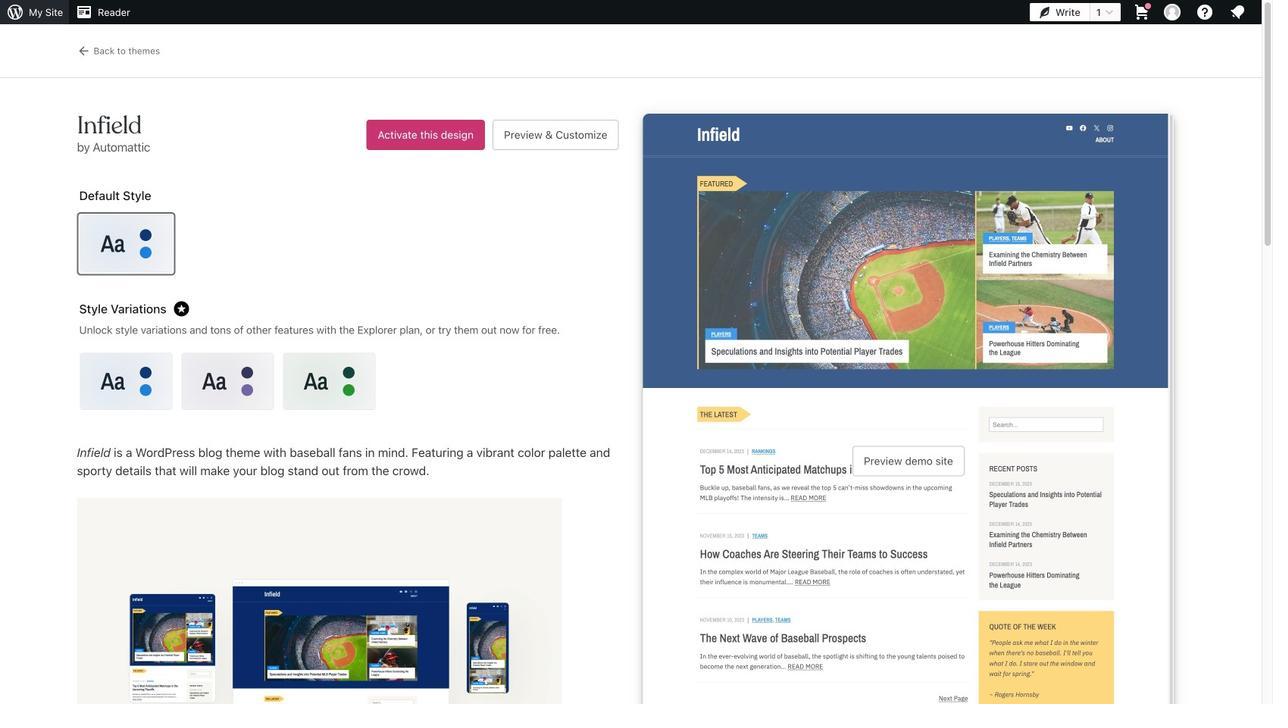 Task type: vqa. For each thing, say whether or not it's contained in the screenshot.
option
no



Task type: locate. For each thing, give the bounding box(es) containing it.
main content
[[0, 24, 1262, 704]]

help image
[[1196, 3, 1215, 21]]



Task type: describe. For each thing, give the bounding box(es) containing it.
manage your notifications image
[[1229, 3, 1247, 21]]

my profile image
[[1164, 4, 1181, 20]]

my shopping cart image
[[1133, 3, 1152, 21]]



